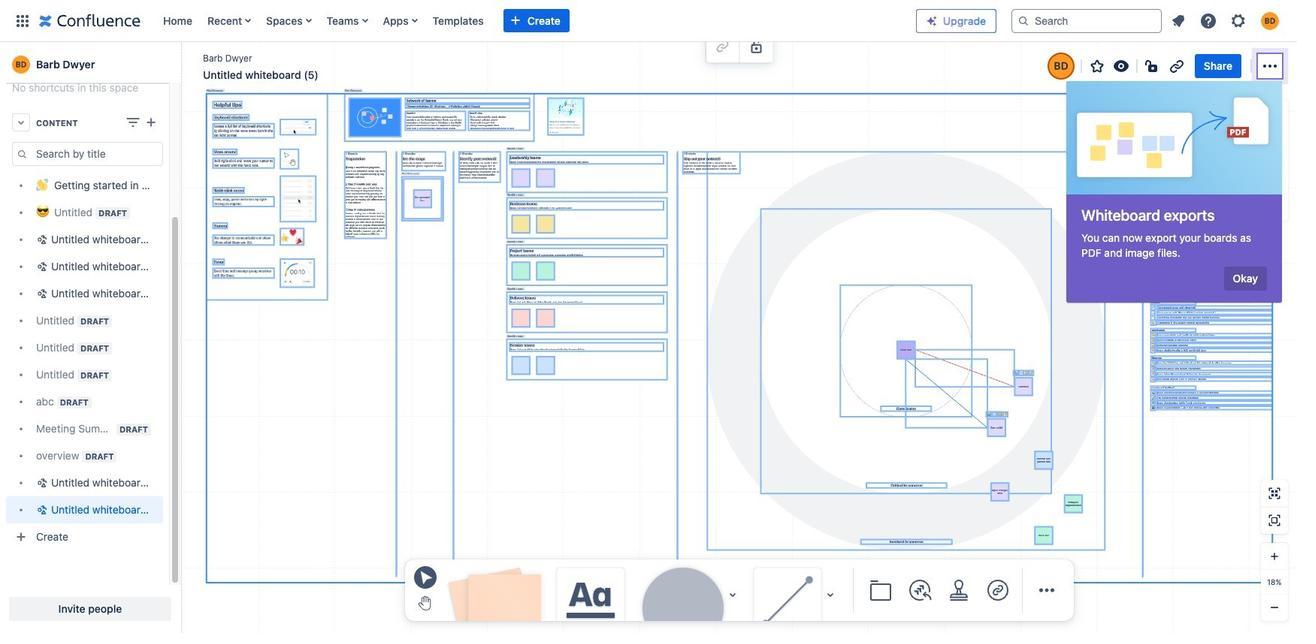 Task type: vqa. For each thing, say whether or not it's contained in the screenshot.
High ICON's 'Task' icon
no



Task type: locate. For each thing, give the bounding box(es) containing it.
Search field
[[1012, 9, 1163, 33]]

star image
[[1089, 57, 1107, 75]]

notification icon image
[[1170, 12, 1188, 30]]

tree inside space element
[[6, 172, 163, 524]]

banner
[[0, 0, 1298, 45]]

Search by title field
[[32, 144, 162, 165]]

1 horizontal spatial list
[[1166, 7, 1289, 34]]

no restrictions image
[[1144, 57, 1162, 75]]

region inside space element
[[6, 142, 163, 551]]

search image
[[1018, 15, 1030, 27]]

None search field
[[1012, 9, 1163, 33]]

tree
[[6, 172, 163, 524]]

confluence image
[[39, 12, 141, 30], [39, 12, 141, 30]]

global element
[[9, 0, 905, 42]]

help icon image
[[1200, 12, 1218, 30]]

stop watching image
[[1113, 57, 1131, 75]]

list
[[156, 0, 905, 42], [1166, 7, 1289, 34]]

list for premium icon at the top of page
[[1166, 7, 1289, 34]]

region
[[6, 142, 163, 551]]

0 horizontal spatial list
[[156, 0, 905, 42]]

your profile and preferences image
[[1262, 12, 1280, 30]]

premium image
[[926, 15, 939, 27]]



Task type: describe. For each thing, give the bounding box(es) containing it.
create image
[[142, 114, 160, 132]]

settings icon image
[[1230, 12, 1248, 30]]

space element
[[0, 0, 180, 634]]

change view image
[[124, 114, 142, 132]]

copy link image
[[1168, 57, 1187, 75]]

more actions image
[[1262, 57, 1280, 75]]

collapse sidebar image
[[164, 38, 197, 92]]

appswitcher icon image
[[14, 12, 32, 30]]

list for 'appswitcher icon' at top left
[[156, 0, 905, 42]]



